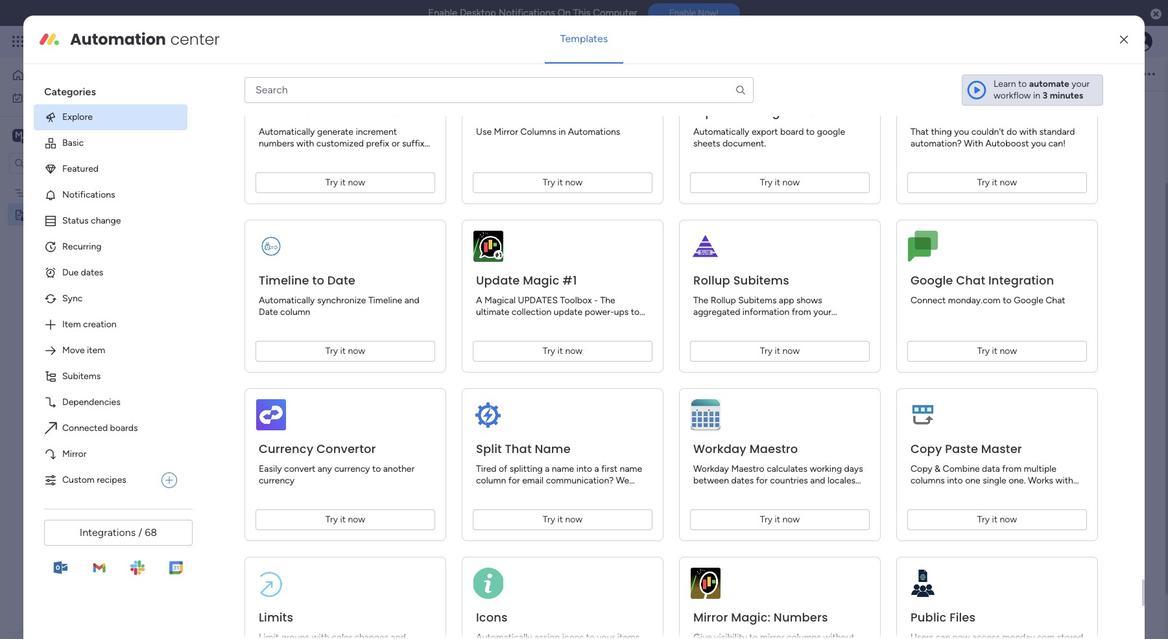 Task type: vqa. For each thing, say whether or not it's contained in the screenshot.
hi there 👋,  i'm the monday.com chatbot and i'm here to help.
no



Task type: describe. For each thing, give the bounding box(es) containing it.
as
[[950, 487, 959, 498]]

try down synchronize
[[326, 345, 338, 356]]

sheets
[[693, 138, 720, 149]]

status change option
[[34, 208, 187, 234]]

lottie animation image
[[0, 509, 165, 640]]

try down document.
[[760, 177, 773, 188]]

1 image
[[472, 96, 476, 100]]

management
[[131, 34, 202, 49]]

name
[[535, 441, 571, 457]]

in inside "mirror column automations use mirror columns in automations"
[[559, 126, 566, 137]]

the up update
[[550, 287, 569, 302]]

&
[[935, 463, 941, 474]]

have
[[476, 487, 495, 498]]

categories list box
[[34, 75, 198, 494]]

move item option
[[34, 338, 187, 364]]

subitems inside copy paste master copy & combine data from multiple columns into one single one. works with subitems as well!
[[911, 487, 948, 498]]

dates inside workday maestro workday maestro calculates working days between dates for countries and locales around the world.
[[731, 475, 754, 486]]

Search for a column type search field
[[245, 77, 754, 103]]

on
[[558, 7, 571, 19]]

automation center
[[70, 28, 220, 50]]

1 horizontal spatial you
[[1031, 138, 1046, 149]]

increment
[[293, 103, 355, 120]]

try down customized
[[326, 177, 338, 188]]

item creation option
[[34, 312, 187, 338]]

1 workday from the top
[[693, 441, 747, 457]]

generate
[[317, 126, 354, 137]]

item creation
[[62, 319, 117, 330]]

normal text
[[321, 68, 369, 79]]

ups
[[614, 306, 629, 317]]

it down "mirror column automations use mirror columns in automations"
[[558, 177, 563, 188]]

combine
[[943, 463, 980, 474]]

today
[[475, 221, 510, 236]]

2 horizontal spatial google
[[1014, 295, 1044, 306]]

can!
[[1049, 138, 1066, 149]]

try it now button down any
[[256, 509, 435, 530]]

from inside copy paste master copy & combine data from multiple columns into one single one. works with subitems as well!
[[1002, 463, 1022, 474]]

files
[[950, 609, 976, 626]]

to up workflow at the right top of the page
[[1018, 78, 1027, 89]]

for down numbers
[[250, 159, 262, 170]]

try it now for the try it now button below monday.com
[[977, 345, 1017, 356]]

into inside copy paste master copy & combine data from multiple columns into one single one. works with subitems as well!
[[947, 475, 963, 486]]

suffix
[[402, 138, 425, 149]]

columns
[[911, 475, 945, 486]]

status change
[[62, 215, 121, 226]]

now for the try it now button underneath customized
[[348, 177, 365, 188]]

try it now for the try it now button under world.
[[760, 514, 800, 525]]

single
[[983, 475, 1007, 486]]

numbers for magic:
[[774, 609, 828, 626]]

1 vertical spatial currency
[[259, 475, 295, 486]]

subitems inside rollup subitems the rollup subitems app shows aggregated information from your subitems into the parent item column.
[[693, 318, 730, 329]]

it down magic!
[[558, 345, 563, 356]]

try it now button down well!
[[907, 509, 1087, 530]]

now for the try it now button below any
[[348, 514, 365, 525]]

1 horizontal spatial timeline
[[368, 295, 402, 306]]

your inside 'update magic #1 a magical updates toolbox - the ultimate collection update power-ups to make your updates... magic!'
[[500, 318, 518, 329]]

to inside 'update magic #1 a magical updates toolbox - the ultimate collection update power-ups to make your updates... magic!'
[[631, 306, 640, 317]]

0 vertical spatial currency
[[334, 463, 370, 474]]

enable desktop notifications on this computer
[[428, 7, 637, 19]]

v2 ellipsis image
[[1144, 66, 1155, 82]]

3 minutes
[[1043, 90, 1083, 101]]

try it now button down "with"
[[907, 172, 1087, 193]]

try it now for the try it now button underneath "with"
[[977, 177, 1017, 188]]

it down you!
[[558, 514, 563, 525]]

categories heading
[[34, 75, 187, 104]]

format
[[259, 149, 286, 160]]

mirror for mirror magic: numbers
[[693, 609, 728, 626]]

to inside "currency convertor easily convert any currency to another currency"
[[372, 463, 381, 474]]

update magic #1 a magical updates toolbox - the ultimate collection update power-ups to make your updates... magic!
[[476, 272, 640, 329]]

📂 today
[[457, 221, 513, 236]]

item
[[62, 319, 81, 330]]

enable for enable now!
[[669, 8, 696, 18]]

integrations / 68 button
[[44, 520, 193, 546]]

try it now for the try it now button underneath you!
[[543, 514, 583, 525]]

master
[[981, 441, 1022, 457]]

auto-
[[259, 103, 294, 120]]

creation
[[83, 319, 117, 330]]

try down columns
[[543, 177, 555, 188]]

enable now!
[[669, 8, 719, 18]]

1 a from the left
[[545, 463, 550, 474]]

0 horizontal spatial week
[[280, 159, 302, 170]]

app inside rollup subitems the rollup subitems app shows aggregated information from your subitems into the parent item column.
[[779, 295, 794, 306]]

try down world.
[[760, 514, 773, 525]]

column inside split that name tired of splitting a name into a first name column for email communication? we have the app for you!
[[476, 475, 506, 486]]

the down numbers
[[264, 159, 278, 170]]

currency convertor easily convert any currency to another currency
[[259, 441, 415, 486]]

featured option
[[34, 156, 187, 182]]

marketing plan
[[30, 187, 90, 198]]

the inside 'update magic #1 a magical updates toolbox - the ultimate collection update power-ups to make your updates... magic!'
[[600, 295, 615, 306]]

1 copy from the top
[[911, 441, 942, 457]]

email
[[522, 475, 544, 486]]

finish report
[[491, 424, 547, 437]]

0 horizontal spatial upcoming
[[210, 180, 253, 191]]

to inside google chat integration connect monday.com to google chat
[[1003, 295, 1012, 306]]

1 horizontal spatial notifications
[[499, 7, 555, 19]]

try it now button down synchronize
[[256, 341, 435, 362]]

recurring option
[[34, 234, 187, 260]]

1 vertical spatial automations
[[568, 126, 620, 137]]

public
[[911, 609, 947, 626]]

it down export
[[775, 177, 780, 188]]

of
[[499, 463, 507, 474]]

days
[[844, 463, 863, 474]]

board activity image
[[990, 66, 1005, 82]]

use
[[476, 126, 492, 137]]

make
[[476, 318, 498, 329]]

that for thing
[[911, 126, 929, 137]]

it down monday.com
[[992, 345, 998, 356]]

now for the try it now button underneath "with"
[[1000, 177, 1017, 188]]

0 vertical spatial ✨
[[196, 159, 208, 170]]

0 horizontal spatial priorities
[[210, 159, 247, 170]]

change
[[91, 215, 121, 226]]

google
[[817, 126, 845, 137]]

custom recipes
[[62, 475, 126, 486]]

paste
[[945, 441, 978, 457]]

try down any
[[326, 514, 338, 525]]

we
[[616, 475, 629, 486]]

basic
[[62, 137, 84, 148]]

explore option
[[34, 104, 187, 130]]

mirror magic: numbers
[[693, 609, 828, 626]]

finish presentations
[[491, 311, 582, 324]]

automatically for numbers
[[259, 126, 315, 137]]

try down well!
[[977, 514, 990, 525]]

updates
[[518, 295, 558, 306]]

select product image
[[12, 35, 25, 48]]

power-
[[585, 306, 614, 317]]

magical
[[485, 295, 516, 306]]

private board image
[[14, 209, 26, 221]]

numbers
[[259, 138, 294, 149]]

now!
[[698, 8, 719, 18]]

mirror for mirror
[[62, 449, 87, 460]]

create
[[491, 403, 521, 416]]

center
[[170, 28, 220, 50]]

try it now button down the parent
[[690, 341, 870, 362]]

the inside rollup subitems the rollup subitems app shows aggregated information from your subitems into the parent item column.
[[751, 318, 764, 329]]

into inside rollup subitems the rollup subitems app shows aggregated information from your subitems into the parent item column.
[[733, 318, 749, 329]]

mention image
[[591, 67, 604, 80]]

a
[[476, 295, 482, 306]]

custom recipes option
[[34, 468, 156, 494]]

integration
[[989, 272, 1054, 288]]

sync
[[62, 293, 83, 304]]

custom
[[62, 475, 95, 486]]

0 horizontal spatial ✨ priorities for the week
[[196, 159, 302, 170]]

dapulse close image
[[1151, 8, 1162, 21]]

list box containing marketing plan
[[0, 179, 165, 401]]

0 vertical spatial date
[[327, 272, 355, 288]]

0 vertical spatial rollup
[[693, 272, 730, 288]]

enable now! button
[[648, 3, 740, 23]]

mirror right use
[[494, 126, 518, 137]]

2 a from the left
[[595, 463, 599, 474]]

thing
[[931, 126, 952, 137]]

📂
[[457, 221, 472, 236]]

it down synchronize
[[340, 345, 346, 356]]

split that name tired of splitting a name into a first name column for email communication? we have the app for you!
[[476, 441, 642, 498]]

1 vertical spatial tasks
[[539, 353, 569, 368]]

1 vertical spatial week
[[572, 287, 603, 302]]

0 horizontal spatial date
[[259, 306, 278, 317]]

standard
[[1039, 126, 1075, 137]]

recipes
[[97, 475, 126, 486]]

undo ⌘+z image
[[245, 68, 257, 80]]

now for the try it now button below board
[[783, 177, 800, 188]]

now for the try it now button under world.
[[783, 514, 800, 525]]

with inside auto-increment numbers automatically generate increment numbers with customized prefix or suffix format
[[297, 138, 314, 149]]

item inside rollup subitems the rollup subitems app shows aggregated information from your subitems into the parent item column.
[[795, 318, 813, 329]]

marketing
[[30, 187, 71, 198]]

try down "with"
[[977, 177, 990, 188]]

try it now button down customized
[[256, 172, 435, 193]]

limits
[[259, 609, 293, 626]]

subitems option
[[34, 364, 187, 390]]

try it now for the try it now button underneath the parent
[[760, 345, 800, 356]]

try it now button down monday.com
[[907, 341, 1087, 362]]

this
[[573, 7, 591, 19]]

it down single
[[992, 514, 998, 525]]

1 vertical spatial chat
[[1046, 295, 1066, 306]]

google inside export to google sheets automatically export board to google sheets document.
[[748, 103, 791, 120]]

now for the try it now button underneath well!
[[1000, 514, 1017, 525]]

1 vertical spatial 📋
[[457, 353, 472, 368]]

prefix
[[366, 138, 389, 149]]

parent
[[767, 318, 793, 329]]

mirror column automations use mirror columns in automations
[[476, 103, 641, 137]]

move
[[62, 345, 85, 356]]

try it now for the try it now button below any
[[326, 514, 365, 525]]

connected boards option
[[34, 416, 187, 442]]

try down updates...
[[543, 345, 555, 356]]

workspace selection element
[[12, 127, 108, 144]]

notifications inside option
[[62, 189, 115, 200]]

1 vertical spatial ✨ priorities for the week
[[457, 287, 603, 302]]

try it now button down you!
[[473, 509, 653, 530]]

your inside rollup subitems the rollup subitems app shows aggregated information from your subitems into the parent item column.
[[814, 306, 832, 317]]

/
[[138, 527, 142, 539]]

data
[[982, 463, 1000, 474]]

another
[[383, 463, 415, 474]]

try it now for the try it now button underneath customized
[[326, 177, 365, 188]]

due dates option
[[34, 260, 187, 286]]

now for the try it now button below magic!
[[565, 345, 583, 356]]

1 vertical spatial google
[[911, 272, 953, 288]]

dependencies option
[[34, 390, 187, 416]]

try down monday.com
[[977, 345, 990, 356]]

icons
[[476, 609, 508, 626]]

1 vertical spatial priorities
[[475, 287, 526, 302]]

0 vertical spatial 📋
[[196, 180, 208, 191]]

and inside workday maestro workday maestro calculates working days between dates for countries and locales around the world.
[[810, 475, 825, 486]]

1 horizontal spatial 📋 upcoming tasks
[[457, 353, 569, 368]]



Task type: locate. For each thing, give the bounding box(es) containing it.
automatically inside timeline to date automatically synchronize timeline and date column
[[259, 295, 315, 306]]

1 vertical spatial date
[[259, 306, 278, 317]]

subitems
[[693, 318, 730, 329], [911, 487, 948, 498]]

1 vertical spatial dates
[[731, 475, 754, 486]]

now for the try it now button below monday.com
[[1000, 345, 1017, 356]]

1 horizontal spatial date
[[327, 272, 355, 288]]

lottie animation element
[[0, 509, 165, 640]]

now for the try it now button underneath you!
[[565, 514, 583, 525]]

2 workday from the top
[[693, 463, 729, 474]]

my work button
[[8, 87, 139, 108]]

None search field
[[245, 77, 754, 103]]

your inside the your workflow in
[[1072, 78, 1090, 89]]

option
[[0, 181, 165, 184]]

1 horizontal spatial column
[[476, 475, 506, 486]]

1 the from the left
[[600, 295, 615, 306]]

notes
[[30, 209, 55, 220]]

priorities up ultimate
[[475, 287, 526, 302]]

column
[[514, 103, 561, 120]]

0 vertical spatial maestro
[[750, 441, 798, 457]]

0 vertical spatial timeline
[[259, 272, 309, 288]]

integrations / 68
[[80, 527, 157, 539]]

for inside workday maestro workday maestro calculates working days between dates for countries and locales around the world.
[[756, 475, 768, 486]]

1 horizontal spatial autoboost
[[986, 138, 1029, 149]]

item inside option
[[87, 345, 105, 356]]

to right board
[[806, 126, 815, 137]]

to up synchronize
[[312, 272, 324, 288]]

home image
[[12, 69, 25, 82]]

your workflow in
[[994, 78, 1090, 101]]

chat down integration
[[1046, 295, 1066, 306]]

0 horizontal spatial notifications
[[62, 189, 115, 200]]

column inside timeline to date automatically synchronize timeline and date column
[[280, 306, 310, 317]]

1 horizontal spatial subitems
[[911, 487, 948, 498]]

try down the parent
[[760, 345, 773, 356]]

enable
[[428, 7, 458, 19], [669, 8, 696, 18]]

try it now button down board
[[690, 172, 870, 193]]

try it now for the try it now button below magic!
[[543, 345, 583, 356]]

finish for finish these notes
[[491, 245, 516, 258]]

2 horizontal spatial your
[[1072, 78, 1090, 89]]

that for name
[[505, 441, 532, 457]]

0 vertical spatial that
[[911, 126, 929, 137]]

2 copy from the top
[[911, 463, 933, 474]]

work inside button
[[43, 92, 63, 103]]

workspace
[[55, 129, 106, 141]]

0 horizontal spatial timeline
[[259, 272, 309, 288]]

0 vertical spatial and
[[405, 295, 420, 306]]

well!
[[961, 487, 980, 498]]

1 horizontal spatial chat
[[1046, 295, 1066, 306]]

0 vertical spatial from
[[792, 306, 811, 317]]

with right works
[[1056, 475, 1073, 486]]

notes
[[547, 245, 573, 258]]

copy up the columns
[[911, 463, 933, 474]]

app left shows
[[779, 295, 794, 306]]

now down magic!
[[565, 345, 583, 356]]

your down ultimate
[[500, 318, 518, 329]]

1 finish from the top
[[491, 245, 516, 258]]

1 horizontal spatial 📋
[[457, 353, 472, 368]]

0 vertical spatial subitems
[[733, 272, 789, 288]]

finish for finish report
[[491, 424, 516, 437]]

google up export
[[748, 103, 791, 120]]

workspace image
[[12, 128, 25, 142]]

1 horizontal spatial that
[[911, 126, 929, 137]]

couldn't
[[972, 126, 1004, 137]]

templates
[[560, 32, 608, 45]]

0 vertical spatial numbers
[[358, 103, 412, 120]]

the inside split that name tired of splitting a name into a first name column for email communication? we have the app for you!
[[498, 487, 511, 498]]

work for my
[[43, 92, 63, 103]]

see plans image
[[215, 34, 227, 49]]

with inside copy paste master copy & combine data from multiple columns into one single one. works with subitems as well!
[[1056, 475, 1073, 486]]

chat up monday.com
[[956, 272, 985, 288]]

that inside split that name tired of splitting a name into a first name column for email communication? we have the app for you!
[[505, 441, 532, 457]]

2 vertical spatial into
[[947, 475, 963, 486]]

to down search image
[[733, 103, 745, 120]]

mirror for mirror column automations use mirror columns in automations
[[476, 103, 511, 120]]

try it now for the try it now button below board
[[760, 177, 800, 188]]

shows
[[797, 295, 822, 306]]

layout image
[[446, 68, 458, 80]]

.
[[479, 138, 481, 150]]

the right the -
[[600, 295, 615, 306]]

communication?
[[546, 475, 614, 486]]

now down do
[[1000, 177, 1017, 188]]

the down information
[[751, 318, 764, 329]]

explore
[[62, 111, 93, 123]]

and inside timeline to date automatically synchronize timeline and date column
[[405, 295, 420, 306]]

priorities
[[210, 159, 247, 170], [475, 287, 526, 302]]

now down synchronize
[[348, 345, 365, 356]]

enable left desktop
[[428, 7, 458, 19]]

2 horizontal spatial into
[[947, 475, 963, 486]]

due dates
[[62, 267, 103, 278]]

that inside autoboost that thing you couldn't do with standard automation? with autoboost you can!
[[911, 126, 929, 137]]

try it now button down columns
[[473, 172, 653, 193]]

automation  center image
[[39, 29, 60, 50]]

it down "currency convertor easily convert any currency to another currency"
[[340, 514, 346, 525]]

numbers for increment
[[358, 103, 412, 120]]

calculates
[[767, 463, 808, 474]]

aggregated
[[693, 306, 740, 317]]

0 horizontal spatial 📋 upcoming tasks
[[196, 180, 277, 191]]

collection
[[512, 306, 552, 317]]

numbers right magic:
[[774, 609, 828, 626]]

with
[[964, 138, 983, 149]]

finish down create
[[491, 424, 516, 437]]

export
[[752, 126, 778, 137]]

to right ups
[[631, 306, 640, 317]]

in inside the your workflow in
[[1033, 90, 1041, 101]]

1 horizontal spatial work
[[105, 34, 128, 49]]

checklist image
[[521, 68, 532, 80]]

monday work management
[[58, 34, 202, 49]]

try it now for the try it now button underneath synchronize
[[326, 345, 365, 356]]

one
[[965, 475, 981, 486]]

numbered list image
[[498, 68, 510, 80]]

do
[[1007, 126, 1017, 137]]

working
[[810, 463, 842, 474]]

autoboost down do
[[986, 138, 1029, 149]]

and
[[405, 295, 420, 306], [810, 475, 825, 486]]

1 .
[[475, 138, 481, 150]]

status
[[62, 215, 89, 226]]

the inside workday maestro workday maestro calculates working days between dates for countries and locales around the world.
[[724, 487, 738, 498]]

it down the parent
[[775, 345, 780, 356]]

autoboost that thing you couldn't do with standard automation? with autoboost you can!
[[911, 103, 1075, 149]]

try down you!
[[543, 514, 555, 525]]

maestro up calculates
[[750, 441, 798, 457]]

recurring
[[62, 241, 102, 252]]

automatically left synchronize
[[259, 295, 315, 306]]

0 horizontal spatial subitems
[[693, 318, 730, 329]]

main workspace
[[30, 129, 106, 141]]

0 vertical spatial tasks
[[255, 180, 277, 191]]

0 vertical spatial into
[[733, 318, 749, 329]]

for up the "collection"
[[530, 287, 546, 302]]

1 vertical spatial rollup
[[711, 295, 736, 306]]

try it now button down world.
[[690, 509, 870, 530]]

subitems inside option
[[62, 371, 101, 382]]

1 horizontal spatial with
[[1020, 126, 1037, 137]]

from inside rollup subitems the rollup subitems app shows aggregated information from your subitems into the parent item column.
[[792, 306, 811, 317]]

work for monday
[[105, 34, 128, 49]]

0 vertical spatial 📋 upcoming tasks
[[196, 180, 277, 191]]

column.
[[816, 318, 848, 329]]

try it now button down magic!
[[473, 341, 653, 362]]

google chat integration connect monday.com to google chat
[[911, 272, 1066, 306]]

connected
[[62, 423, 108, 434]]

numbers up "increment"
[[358, 103, 412, 120]]

0 horizontal spatial currency
[[259, 475, 295, 486]]

try
[[326, 177, 338, 188], [543, 177, 555, 188], [760, 177, 773, 188], [977, 177, 990, 188], [326, 345, 338, 356], [543, 345, 555, 356], [760, 345, 773, 356], [977, 345, 990, 356], [326, 514, 338, 525], [543, 514, 555, 525], [760, 514, 773, 525], [977, 514, 990, 525]]

0 vertical spatial your
[[1072, 78, 1090, 89]]

first
[[601, 463, 618, 474]]

1 vertical spatial you
[[1031, 138, 1046, 149]]

maestro up world.
[[731, 463, 765, 474]]

0 horizontal spatial numbers
[[358, 103, 412, 120]]

name up we
[[620, 463, 642, 474]]

1 horizontal spatial your
[[814, 306, 832, 317]]

work right monday
[[105, 34, 128, 49]]

dates inside option
[[81, 267, 103, 278]]

magic
[[523, 272, 560, 288]]

0 vertical spatial finish
[[491, 245, 516, 258]]

into inside split that name tired of splitting a name into a first name column for email communication? we have the app for you!
[[576, 463, 592, 474]]

try it now for the try it now button underneath well!
[[977, 514, 1017, 525]]

dates up world.
[[731, 475, 754, 486]]

splitting
[[510, 463, 543, 474]]

presentations
[[519, 311, 582, 324]]

bulleted list image
[[476, 68, 488, 80]]

now down "currency convertor easily convert any currency to another currency"
[[348, 514, 365, 525]]

1 vertical spatial copy
[[911, 463, 933, 474]]

1 vertical spatial maestro
[[731, 463, 765, 474]]

currency down convertor
[[334, 463, 370, 474]]

0 horizontal spatial from
[[792, 306, 811, 317]]

2 finish from the top
[[491, 311, 516, 324]]

a down name
[[545, 463, 550, 474]]

dates
[[81, 267, 103, 278], [731, 475, 754, 486]]

try it now down monday.com
[[977, 345, 1017, 356]]

enable inside button
[[669, 8, 696, 18]]

item down shows
[[795, 318, 813, 329]]

automations right columns
[[568, 126, 620, 137]]

0 vertical spatial workday
[[693, 441, 747, 457]]

0 horizontal spatial dates
[[81, 267, 103, 278]]

mirror up custom
[[62, 449, 87, 460]]

try it now down board
[[760, 177, 800, 188]]

0 horizontal spatial a
[[545, 463, 550, 474]]

that up automation? on the right top
[[911, 126, 929, 137]]

1 vertical spatial item
[[87, 345, 105, 356]]

1 horizontal spatial ✨
[[457, 287, 472, 302]]

1 horizontal spatial ✨ priorities for the week
[[457, 287, 603, 302]]

📋 upcoming tasks down "format"
[[196, 180, 277, 191]]

now for the try it now button underneath the parent
[[783, 345, 800, 356]]

1 vertical spatial numbers
[[774, 609, 828, 626]]

enable left now!
[[669, 8, 696, 18]]

1 vertical spatial column
[[476, 475, 506, 486]]

1 horizontal spatial item
[[795, 318, 813, 329]]

the right have
[[498, 487, 511, 498]]

mirror inside option
[[62, 449, 87, 460]]

now
[[348, 177, 365, 188], [565, 177, 583, 188], [783, 177, 800, 188], [1000, 177, 1017, 188], [348, 345, 365, 356], [565, 345, 583, 356], [783, 345, 800, 356], [1000, 345, 1017, 356], [348, 514, 365, 525], [565, 514, 583, 525], [783, 514, 800, 525], [1000, 514, 1017, 525]]

the up aggregated
[[693, 295, 708, 306]]

automations
[[564, 103, 641, 120], [568, 126, 620, 137]]

automatically inside export to google sheets automatically export board to google sheets document.
[[693, 126, 750, 137]]

1 name from the left
[[552, 463, 574, 474]]

try it now down well!
[[977, 514, 1017, 525]]

1 vertical spatial 📋 upcoming tasks
[[457, 353, 569, 368]]

for down splitting at the left of page
[[508, 475, 520, 486]]

my
[[29, 92, 41, 103]]

name up communication?
[[552, 463, 574, 474]]

you up "with"
[[954, 126, 969, 137]]

convert
[[284, 463, 315, 474]]

tasks down updates...
[[539, 353, 569, 368]]

1 vertical spatial workday
[[693, 463, 729, 474]]

into up as
[[947, 475, 963, 486]]

📋 upcoming tasks down make
[[457, 353, 569, 368]]

0 vertical spatial with
[[1020, 126, 1037, 137]]

from
[[792, 306, 811, 317], [1002, 463, 1022, 474]]

✨ priorities for the week down numbers
[[196, 159, 302, 170]]

0 horizontal spatial autoboost
[[911, 103, 972, 120]]

you left can! on the top of the page
[[1031, 138, 1046, 149]]

1 vertical spatial ✨
[[457, 287, 472, 302]]

boards
[[110, 423, 138, 434]]

enable for enable desktop notifications on this computer
[[428, 7, 458, 19]]

0 vertical spatial app
[[779, 295, 794, 306]]

automatically
[[259, 126, 315, 137], [693, 126, 750, 137], [259, 295, 315, 306]]

1 horizontal spatial numbers
[[774, 609, 828, 626]]

that down finish report
[[505, 441, 532, 457]]

0 vertical spatial ✨ priorities for the week
[[196, 159, 302, 170]]

0 vertical spatial priorities
[[210, 159, 247, 170]]

customized
[[316, 138, 364, 149]]

#1
[[563, 272, 577, 288]]

search image
[[735, 84, 747, 96]]

around
[[693, 487, 722, 498]]

1 horizontal spatial a
[[595, 463, 599, 474]]

try it now down the parent
[[760, 345, 800, 356]]

1 vertical spatial subitems
[[738, 295, 777, 306]]

automatically for date
[[259, 295, 315, 306]]

1 horizontal spatial in
[[1033, 90, 1041, 101]]

2 name from the left
[[620, 463, 642, 474]]

it down customized
[[340, 177, 346, 188]]

subitems down aggregated
[[693, 318, 730, 329]]

0 vertical spatial autoboost
[[911, 103, 972, 120]]

it down "couldn't" at top right
[[992, 177, 998, 188]]

2 horizontal spatial with
[[1056, 475, 1073, 486]]

normal
[[321, 68, 350, 79]]

export to google sheets automatically export board to google sheets document.
[[693, 103, 845, 149]]

automatically inside auto-increment numbers automatically generate increment numbers with customized prefix or suffix format
[[259, 126, 315, 137]]

for up world.
[[756, 475, 768, 486]]

0 vertical spatial automations
[[564, 103, 641, 120]]

multiple
[[1024, 463, 1057, 474]]

try it now for the try it now button under columns
[[543, 177, 583, 188]]

for down 'email'
[[531, 487, 543, 498]]

numbers inside auto-increment numbers automatically generate increment numbers with customized prefix or suffix format
[[358, 103, 412, 120]]

dates right "due"
[[81, 267, 103, 278]]

into up communication?
[[576, 463, 592, 474]]

timeline
[[259, 272, 309, 288], [368, 295, 402, 306]]

0 horizontal spatial google
[[748, 103, 791, 120]]

0 vertical spatial work
[[105, 34, 128, 49]]

0 horizontal spatial name
[[552, 463, 574, 474]]

week down numbers
[[280, 159, 302, 170]]

0 vertical spatial chat
[[956, 272, 985, 288]]

try it now down columns
[[543, 177, 583, 188]]

1 vertical spatial your
[[814, 306, 832, 317]]

1 horizontal spatial from
[[1002, 463, 1022, 474]]

to down integration
[[1003, 295, 1012, 306]]

list box
[[0, 179, 165, 401]]

now for the try it now button under columns
[[565, 177, 583, 188]]

✨ priorities for the week
[[196, 159, 302, 170], [457, 287, 603, 302]]

basic option
[[34, 130, 187, 156]]

with
[[1020, 126, 1037, 137], [297, 138, 314, 149], [1056, 475, 1073, 486]]

that
[[911, 126, 929, 137], [505, 441, 532, 457]]

m
[[15, 129, 23, 140]]

0 horizontal spatial column
[[280, 306, 310, 317]]

1 vertical spatial work
[[43, 92, 63, 103]]

0 horizontal spatial 📋
[[196, 180, 208, 191]]

finish these notes
[[491, 245, 573, 258]]

0 horizontal spatial item
[[87, 345, 105, 356]]

sync option
[[34, 286, 187, 312]]

2 vertical spatial finish
[[491, 424, 516, 437]]

update
[[476, 272, 520, 288]]

easily
[[259, 463, 282, 474]]

tasks down "format"
[[255, 180, 277, 191]]

mirror down search for a column type search field
[[476, 103, 511, 120]]

categories
[[44, 86, 96, 98]]

text
[[353, 68, 369, 79]]

numbers
[[358, 103, 412, 120], [774, 609, 828, 626]]

google up the connect at the right top of page
[[911, 272, 953, 288]]

magic:
[[731, 609, 771, 626]]

monday
[[58, 34, 102, 49]]

1 horizontal spatial the
[[693, 295, 708, 306]]

dependencies
[[62, 397, 120, 408]]

deck
[[547, 403, 569, 416]]

kendall parks image
[[1132, 31, 1153, 52]]

notifications up status change
[[62, 189, 115, 200]]

Search in workspace field
[[27, 156, 108, 171]]

one.
[[1009, 475, 1026, 486]]

1 horizontal spatial into
[[733, 318, 749, 329]]

with inside autoboost that thing you couldn't do with standard automation? with autoboost you can!
[[1020, 126, 1037, 137]]

0 horizontal spatial app
[[513, 487, 529, 498]]

1 vertical spatial in
[[559, 126, 566, 137]]

0 horizontal spatial you
[[954, 126, 969, 137]]

sheets
[[794, 103, 834, 120]]

1 horizontal spatial app
[[779, 295, 794, 306]]

any
[[318, 463, 332, 474]]

priorities left "format"
[[210, 159, 247, 170]]

app inside split that name tired of splitting a name into a first name column for email communication? we have the app for you!
[[513, 487, 529, 498]]

1 vertical spatial app
[[513, 487, 529, 498]]

currency down easily
[[259, 475, 295, 486]]

it down countries
[[775, 514, 780, 525]]

0 horizontal spatial chat
[[956, 272, 985, 288]]

0 horizontal spatial tasks
[[255, 180, 277, 191]]

name
[[552, 463, 574, 474], [620, 463, 642, 474]]

0 vertical spatial item
[[795, 318, 813, 329]]

0 vertical spatial upcoming
[[210, 180, 253, 191]]

auto-increment numbers automatically generate increment numbers with customized prefix or suffix format
[[259, 103, 425, 160]]

-
[[594, 295, 598, 306]]

3 finish from the top
[[491, 424, 516, 437]]

to inside timeline to date automatically synchronize timeline and date column
[[312, 272, 324, 288]]

board
[[780, 126, 804, 137]]

rollup subitems the rollup subitems app shows aggregated information from your subitems into the parent item column.
[[693, 272, 848, 329]]

now down customized
[[348, 177, 365, 188]]

1 horizontal spatial google
[[911, 272, 953, 288]]

now for the try it now button underneath synchronize
[[348, 345, 365, 356]]

app
[[779, 295, 794, 306], [513, 487, 529, 498]]

the inside rollup subitems the rollup subitems app shows aggregated information from your subitems into the parent item column.
[[693, 295, 708, 306]]

1 horizontal spatial upcoming
[[475, 353, 535, 368]]

1 vertical spatial upcoming
[[475, 353, 535, 368]]

now down board
[[783, 177, 800, 188]]

1 vertical spatial into
[[576, 463, 592, 474]]

1 horizontal spatial dates
[[731, 475, 754, 486]]

finish for finish presentations
[[491, 311, 516, 324]]

copy up &
[[911, 441, 942, 457]]

1
[[475, 138, 479, 150]]

mirror option
[[34, 442, 187, 468]]

or
[[392, 138, 400, 149]]

into down aggregated
[[733, 318, 749, 329]]

2 the from the left
[[693, 295, 708, 306]]

notifications option
[[34, 182, 187, 208]]

works
[[1028, 475, 1054, 486]]



